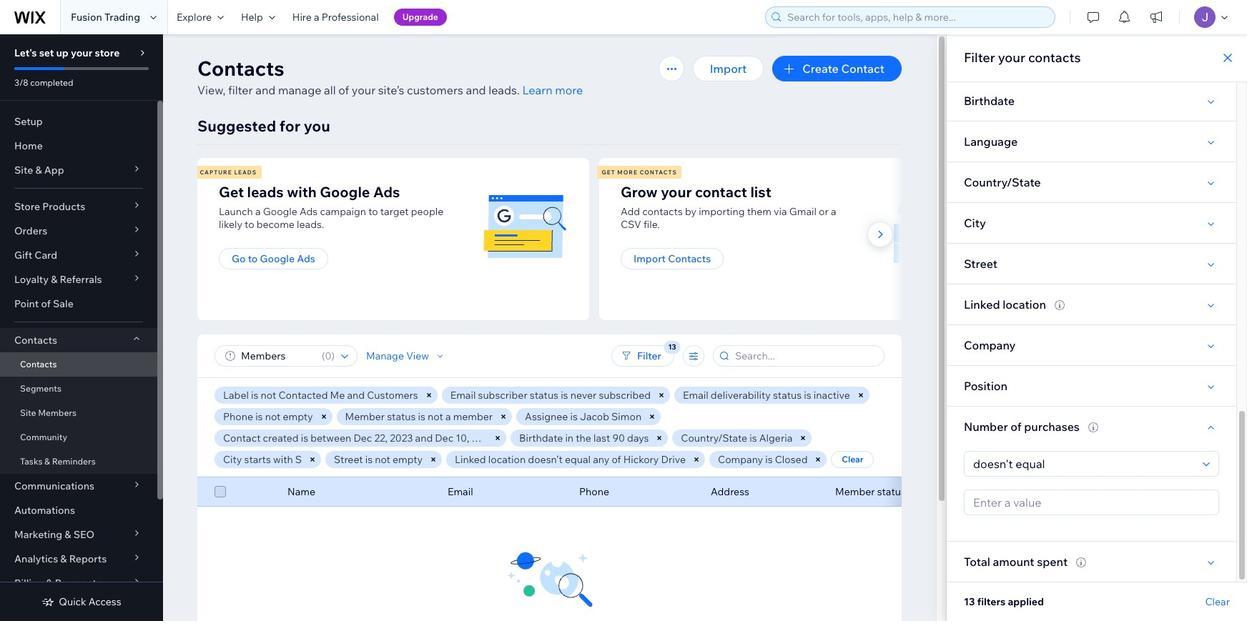 Task type: locate. For each thing, give the bounding box(es) containing it.
label
[[223, 389, 249, 402]]

ads left campaign
[[300, 205, 318, 218]]

linked for linked location
[[965, 298, 1001, 312]]

not down 22,
[[375, 454, 391, 467]]

orders
[[14, 225, 47, 238]]

ads inside button
[[297, 253, 315, 265]]

total
[[965, 555, 991, 570]]

is left inactive
[[805, 389, 812, 402]]

2 2023 from the left
[[472, 432, 495, 445]]

1 horizontal spatial country/state
[[965, 175, 1042, 190]]

0 horizontal spatial clear
[[842, 454, 864, 465]]

quick
[[59, 596, 86, 609]]

1 dec from the left
[[354, 432, 372, 445]]

purchases
[[1025, 420, 1080, 434]]

0 horizontal spatial location
[[489, 454, 526, 467]]

contacts up segments
[[20, 359, 57, 370]]

1 horizontal spatial member
[[836, 486, 876, 499]]

of left sale
[[41, 298, 51, 311]]

site
[[14, 164, 33, 177], [20, 408, 36, 419]]

with
[[287, 183, 317, 201], [273, 454, 293, 467]]

country/state for country/state is algeria
[[681, 432, 748, 445]]

1 vertical spatial contacts
[[643, 205, 683, 218]]

0
[[325, 350, 332, 363]]

import for import
[[710, 62, 747, 76]]

filter inside "filter" button
[[638, 350, 662, 363]]

0 vertical spatial phone
[[223, 411, 253, 424]]

a inside grow your contact list add contacts by importing them via gmail or a csv file.
[[831, 205, 837, 218]]

to right the go
[[248, 253, 258, 265]]

& for site
[[35, 164, 42, 177]]

0 vertical spatial clear button
[[832, 452, 875, 469]]

company up position
[[965, 338, 1016, 353]]

setup link
[[0, 109, 157, 134]]

1 horizontal spatial 2023
[[472, 432, 495, 445]]

filter for filter
[[638, 350, 662, 363]]

suggested
[[198, 117, 276, 135]]

& right the tasks
[[44, 457, 50, 467]]

0 vertical spatial street
[[965, 257, 998, 271]]

site & app button
[[0, 158, 157, 182]]

dec left 10,
[[435, 432, 454, 445]]

site down home at the top left of page
[[14, 164, 33, 177]]

1 vertical spatial phone
[[580, 486, 610, 499]]

1 vertical spatial birthdate
[[520, 432, 563, 445]]

email for email subscriber status is never subscribed
[[451, 389, 476, 402]]

let's set up your store
[[14, 47, 120, 59]]

you
[[304, 117, 330, 135]]

contacts up the filter at the left of page
[[198, 56, 285, 81]]

company down country/state is algeria
[[719, 454, 764, 467]]

import button
[[693, 56, 764, 82]]

csv
[[621, 218, 642, 231]]

your
[[71, 47, 93, 59], [999, 49, 1026, 66], [352, 83, 376, 97], [661, 183, 692, 201]]

1 vertical spatial clear
[[1206, 596, 1231, 609]]

help
[[241, 11, 263, 24]]

site & app
[[14, 164, 64, 177]]

street down the contact created is between dec 22, 2023 and dec 10, 2023
[[334, 454, 363, 467]]

member status
[[836, 486, 907, 499]]

company for company is closed
[[719, 454, 764, 467]]

0 vertical spatial location
[[1003, 298, 1047, 312]]

contacts down by
[[668, 253, 711, 265]]

gift
[[14, 249, 32, 262]]

point of sale
[[14, 298, 74, 311]]

analytics & reports button
[[0, 547, 157, 572]]

create contact
[[803, 62, 885, 76]]

0 vertical spatial contacts
[[1029, 49, 1082, 66]]

0 horizontal spatial dec
[[354, 432, 372, 445]]

1 horizontal spatial phone
[[580, 486, 610, 499]]

go to google ads button
[[219, 248, 328, 270]]

clear inside button
[[842, 454, 864, 465]]

1 horizontal spatial city
[[965, 216, 987, 230]]

app
[[44, 164, 64, 177]]

by
[[685, 205, 697, 218]]

with right leads
[[287, 183, 317, 201]]

0 horizontal spatial 2023
[[390, 432, 413, 445]]

google down 'become'
[[260, 253, 295, 265]]

1 horizontal spatial leads.
[[489, 83, 520, 97]]

store products button
[[0, 195, 157, 219]]

country/state down 'language'
[[965, 175, 1042, 190]]

empty down the 'member status is not a member'
[[393, 454, 423, 467]]

marketing
[[14, 529, 62, 542]]

marketing & seo button
[[0, 523, 157, 547]]

0 horizontal spatial filter
[[638, 350, 662, 363]]

hire
[[293, 11, 312, 24]]

1 vertical spatial company
[[719, 454, 764, 467]]

dec left 22,
[[354, 432, 372, 445]]

1 vertical spatial street
[[334, 454, 363, 467]]

email for email deliverability status is inactive
[[683, 389, 709, 402]]

create
[[803, 62, 839, 76]]

is up s
[[301, 432, 309, 445]]

1 horizontal spatial clear
[[1206, 596, 1231, 609]]

not for label is not contacted me and customers
[[261, 389, 276, 402]]

a inside get leads with google ads launch a google ads campaign to target people likely to become leads.
[[255, 205, 261, 218]]

1 vertical spatial country/state
[[681, 432, 748, 445]]

& right billing
[[46, 577, 53, 590]]

drive
[[662, 454, 686, 467]]

Search for tools, apps, help & more... field
[[784, 7, 1051, 27]]

0 vertical spatial contact
[[842, 62, 885, 76]]

1 horizontal spatial contact
[[842, 62, 885, 76]]

is right label on the bottom of the page
[[251, 389, 259, 402]]

with left s
[[273, 454, 293, 467]]

& left reports
[[60, 553, 67, 566]]

not left member
[[428, 411, 443, 424]]

loyalty & referrals button
[[0, 268, 157, 292]]

1 horizontal spatial street
[[965, 257, 998, 271]]

leads
[[234, 169, 257, 176]]

site members
[[20, 408, 77, 419]]

your inside sidebar element
[[71, 47, 93, 59]]

empty
[[283, 411, 313, 424], [393, 454, 423, 467]]

0 horizontal spatial country/state
[[681, 432, 748, 445]]

0 horizontal spatial city
[[223, 454, 242, 467]]

phone
[[223, 411, 253, 424], [580, 486, 610, 499]]

of right all
[[339, 83, 349, 97]]

contacts
[[1029, 49, 1082, 66], [643, 205, 683, 218]]

store
[[14, 200, 40, 213]]

view,
[[198, 83, 226, 97]]

is up starts
[[256, 411, 263, 424]]

0 horizontal spatial import
[[634, 253, 666, 265]]

manage
[[278, 83, 322, 97]]

not up created
[[265, 411, 281, 424]]

leads.
[[489, 83, 520, 97], [297, 218, 324, 231]]

go to google ads
[[232, 253, 315, 265]]

people
[[411, 205, 444, 218]]

site for site members
[[20, 408, 36, 419]]

birthdate for birthdate in the last 90 days
[[520, 432, 563, 445]]

leads. right 'become'
[[297, 218, 324, 231]]

0 vertical spatial google
[[320, 183, 370, 201]]

1 vertical spatial site
[[20, 408, 36, 419]]

contacts inside button
[[668, 253, 711, 265]]

get
[[602, 169, 616, 176]]

0 vertical spatial site
[[14, 164, 33, 177]]

leads. left 'learn'
[[489, 83, 520, 97]]

access
[[89, 596, 121, 609]]

0 horizontal spatial contact
[[223, 432, 261, 445]]

contacted
[[279, 389, 328, 402]]

2023 right 10,
[[472, 432, 495, 445]]

empty for street is not empty
[[393, 454, 423, 467]]

of inside point of sale link
[[41, 298, 51, 311]]

1 horizontal spatial location
[[1003, 298, 1047, 312]]

1 vertical spatial linked
[[455, 454, 486, 467]]

0 horizontal spatial empty
[[283, 411, 313, 424]]

gift card button
[[0, 243, 157, 268]]

email up member
[[451, 389, 476, 402]]

gmail
[[790, 205, 817, 218]]

your inside contacts view, filter and manage all of your site's customers and leads. learn more
[[352, 83, 376, 97]]

become
[[257, 218, 295, 231]]

go
[[232, 253, 246, 265]]

quick access
[[59, 596, 121, 609]]

1 vertical spatial leads.
[[297, 218, 324, 231]]

with inside get leads with google ads launch a google ads campaign to target people likely to become leads.
[[287, 183, 317, 201]]

& left seo
[[65, 529, 71, 542]]

site inside popup button
[[14, 164, 33, 177]]

of inside contacts view, filter and manage all of your site's customers and leads. learn more
[[339, 83, 349, 97]]

site down segments
[[20, 408, 36, 419]]

2023 right 22,
[[390, 432, 413, 445]]

filter
[[228, 83, 253, 97]]

manage view button
[[366, 350, 447, 363]]

1 vertical spatial contact
[[223, 432, 261, 445]]

birthdate up doesn't
[[520, 432, 563, 445]]

closed
[[776, 454, 808, 467]]

with for s
[[273, 454, 293, 467]]

is
[[251, 389, 259, 402], [561, 389, 569, 402], [805, 389, 812, 402], [256, 411, 263, 424], [418, 411, 426, 424], [571, 411, 578, 424], [301, 432, 309, 445], [750, 432, 758, 445], [365, 454, 373, 467], [766, 454, 773, 467]]

not up phone is not empty
[[261, 389, 276, 402]]

clear button
[[832, 452, 875, 469], [1206, 596, 1231, 609]]

& for billing
[[46, 577, 53, 590]]

city starts with s
[[223, 454, 302, 467]]

company for company
[[965, 338, 1016, 353]]

birthdate in the last 90 days
[[520, 432, 649, 445]]

1 vertical spatial import
[[634, 253, 666, 265]]

0 vertical spatial with
[[287, 183, 317, 201]]

2 vertical spatial google
[[260, 253, 295, 265]]

1 horizontal spatial birthdate
[[965, 94, 1015, 108]]

referrals
[[60, 273, 102, 286]]

google
[[320, 183, 370, 201], [263, 205, 298, 218], [260, 253, 295, 265]]

tasks & reminders
[[20, 457, 96, 467]]

0 vertical spatial import
[[710, 62, 747, 76]]

and right the filter at the left of page
[[256, 83, 276, 97]]

learn more button
[[523, 82, 583, 99]]

0 vertical spatial empty
[[283, 411, 313, 424]]

1 vertical spatial member
[[836, 486, 876, 499]]

ads up target
[[374, 183, 400, 201]]

google down leads
[[263, 205, 298, 218]]

None checkbox
[[215, 484, 226, 501]]

& for marketing
[[65, 529, 71, 542]]

analytics & reports
[[14, 553, 107, 566]]

0 horizontal spatial leads.
[[297, 218, 324, 231]]

contacts
[[198, 56, 285, 81], [668, 253, 711, 265], [14, 334, 57, 347], [20, 359, 57, 370]]

clear for the right clear button
[[1206, 596, 1231, 609]]

1 horizontal spatial company
[[965, 338, 1016, 353]]

let's
[[14, 47, 37, 59]]

empty down contacted
[[283, 411, 313, 424]]

dec
[[354, 432, 372, 445], [435, 432, 454, 445]]

member
[[345, 411, 385, 424], [836, 486, 876, 499]]

13
[[965, 596, 976, 609]]

3/8
[[14, 77, 28, 88]]

& inside dropdown button
[[65, 529, 71, 542]]

for
[[280, 117, 301, 135]]

country/state up drive
[[681, 432, 748, 445]]

a right or
[[831, 205, 837, 218]]

contact up starts
[[223, 432, 261, 445]]

1 vertical spatial empty
[[393, 454, 423, 467]]

0 vertical spatial linked
[[965, 298, 1001, 312]]

contacts inside contacts view, filter and manage all of your site's customers and leads. learn more
[[198, 56, 285, 81]]

google up campaign
[[320, 183, 370, 201]]

ads down get leads with google ads launch a google ads campaign to target people likely to become leads.
[[297, 253, 315, 265]]

0 horizontal spatial phone
[[223, 411, 253, 424]]

0 horizontal spatial street
[[334, 454, 363, 467]]

contact created is between dec 22, 2023 and dec 10, 2023
[[223, 432, 495, 445]]

0 vertical spatial leads.
[[489, 83, 520, 97]]

me
[[330, 389, 345, 402]]

contacts down point of sale
[[14, 334, 57, 347]]

home link
[[0, 134, 157, 158]]

0 vertical spatial filter
[[965, 49, 996, 66]]

1 horizontal spatial import
[[710, 62, 747, 76]]

0 vertical spatial country/state
[[965, 175, 1042, 190]]

0 horizontal spatial birthdate
[[520, 432, 563, 445]]

1 vertical spatial city
[[223, 454, 242, 467]]

fusion
[[71, 11, 102, 24]]

city for city starts with s
[[223, 454, 242, 467]]

leads. inside contacts view, filter and manage all of your site's customers and leads. learn more
[[489, 83, 520, 97]]

of right number
[[1011, 420, 1022, 434]]

is left jacob
[[571, 411, 578, 424]]

communications button
[[0, 474, 157, 499]]

& right loyalty
[[51, 273, 58, 286]]

equal
[[565, 454, 591, 467]]

and down the 'member status is not a member'
[[415, 432, 433, 445]]

label is not contacted me and customers
[[223, 389, 418, 402]]

& for analytics
[[60, 553, 67, 566]]

0 horizontal spatial clear button
[[832, 452, 875, 469]]

segments
[[20, 384, 62, 394]]

1 vertical spatial filter
[[638, 350, 662, 363]]

0 vertical spatial clear
[[842, 454, 864, 465]]

city for city
[[965, 216, 987, 230]]

1 horizontal spatial empty
[[393, 454, 423, 467]]

0 horizontal spatial company
[[719, 454, 764, 467]]

email subscriber status is never subscribed
[[451, 389, 651, 402]]

1 vertical spatial location
[[489, 454, 526, 467]]

0 horizontal spatial contacts
[[643, 205, 683, 218]]

a right hire at the left
[[314, 11, 320, 24]]

birthdate up 'language'
[[965, 94, 1015, 108]]

a down leads
[[255, 205, 261, 218]]

0 vertical spatial company
[[965, 338, 1016, 353]]

1 horizontal spatial dec
[[435, 432, 454, 445]]

0 vertical spatial city
[[965, 216, 987, 230]]

1 vertical spatial clear button
[[1206, 596, 1231, 609]]

between
[[311, 432, 352, 445]]

0 vertical spatial member
[[345, 411, 385, 424]]

0 vertical spatial birthdate
[[965, 94, 1015, 108]]

email
[[451, 389, 476, 402], [683, 389, 709, 402], [448, 486, 473, 499]]

empty for phone is not empty
[[283, 411, 313, 424]]

reports
[[69, 553, 107, 566]]

1 horizontal spatial filter
[[965, 49, 996, 66]]

1 horizontal spatial linked
[[965, 298, 1001, 312]]

contact right "create"
[[842, 62, 885, 76]]

point
[[14, 298, 39, 311]]

0 horizontal spatial member
[[345, 411, 385, 424]]

contact
[[695, 183, 748, 201]]

2 vertical spatial ads
[[297, 253, 315, 265]]

list
[[195, 158, 998, 321]]

1 vertical spatial with
[[273, 454, 293, 467]]

country/state for country/state
[[965, 175, 1042, 190]]

phone down 'any'
[[580, 486, 610, 499]]

communications
[[14, 480, 95, 493]]

email left deliverability
[[683, 389, 709, 402]]

street
[[965, 257, 998, 271], [334, 454, 363, 467]]

street up linked location
[[965, 257, 998, 271]]

( 0 )
[[322, 350, 335, 363]]

0 horizontal spatial linked
[[455, 454, 486, 467]]

& left app
[[35, 164, 42, 177]]

phone down label on the bottom of the page
[[223, 411, 253, 424]]



Task type: describe. For each thing, give the bounding box(es) containing it.
Select an option field
[[970, 452, 1199, 477]]

applied
[[1009, 596, 1045, 609]]

country/state is algeria
[[681, 432, 793, 445]]

site members link
[[0, 401, 157, 426]]

professional
[[322, 11, 379, 24]]

10,
[[456, 432, 470, 445]]

13 filters applied
[[965, 596, 1045, 609]]

to left target
[[369, 205, 378, 218]]

import contacts button
[[621, 248, 724, 270]]

email deliverability status is inactive
[[683, 389, 851, 402]]

help button
[[233, 0, 284, 34]]

gift card
[[14, 249, 57, 262]]

sale
[[53, 298, 74, 311]]

more
[[555, 83, 583, 97]]

total amount spent
[[965, 555, 1069, 570]]

them
[[748, 205, 772, 218]]

member for member status
[[836, 486, 876, 499]]

or
[[819, 205, 829, 218]]

1 vertical spatial google
[[263, 205, 298, 218]]

loyalty & referrals
[[14, 273, 102, 286]]

list containing get leads with google ads
[[195, 158, 998, 321]]

created
[[263, 432, 299, 445]]

more
[[618, 169, 638, 176]]

1 2023 from the left
[[390, 432, 413, 445]]

location for linked location doesn't equal any of hickory drive
[[489, 454, 526, 467]]

subscribed
[[599, 389, 651, 402]]

clear for the top clear button
[[842, 454, 864, 465]]

Enter a value number field
[[970, 491, 1215, 515]]

language
[[965, 135, 1018, 149]]

1 horizontal spatial contacts
[[1029, 49, 1082, 66]]

and right me in the bottom left of the page
[[347, 389, 365, 402]]

street for street
[[965, 257, 998, 271]]

list
[[751, 183, 772, 201]]

location for linked location
[[1003, 298, 1047, 312]]

position
[[965, 379, 1008, 394]]

contacts inside grow your contact list add contacts by importing them via gmail or a csv file.
[[643, 205, 683, 218]]

2 dec from the left
[[435, 432, 454, 445]]

is left never
[[561, 389, 569, 402]]

create contact button
[[773, 56, 902, 82]]

& for loyalty
[[51, 273, 58, 286]]

contacts button
[[0, 328, 157, 353]]

get leads with google ads launch a google ads campaign to target people likely to become leads.
[[219, 183, 444, 231]]

sidebar element
[[0, 34, 163, 622]]

a left member
[[446, 411, 451, 424]]

name
[[288, 486, 316, 499]]

loyalty
[[14, 273, 49, 286]]

grow your contact list add contacts by importing them via gmail or a csv file.
[[621, 183, 837, 231]]

a inside "link"
[[314, 11, 320, 24]]

explore
[[177, 11, 212, 24]]

& for tasks
[[44, 457, 50, 467]]

not for phone is not empty
[[265, 411, 281, 424]]

hire a professional link
[[284, 0, 388, 34]]

inactive
[[814, 389, 851, 402]]

add
[[621, 205, 641, 218]]

doesn't
[[528, 454, 563, 467]]

deliverability
[[711, 389, 771, 402]]

google inside button
[[260, 253, 295, 265]]

member status is not a member
[[345, 411, 493, 424]]

to right likely
[[245, 218, 254, 231]]

your inside grow your contact list add contacts by importing them via gmail or a csv file.
[[661, 183, 692, 201]]

linked for linked location doesn't equal any of hickory drive
[[455, 454, 486, 467]]

is down customers
[[418, 411, 426, 424]]

billing & payments button
[[0, 572, 157, 596]]

subscriber
[[478, 389, 528, 402]]

filter for filter your contacts
[[965, 49, 996, 66]]

payments
[[55, 577, 102, 590]]

view
[[407, 350, 429, 363]]

of right 'any'
[[612, 454, 622, 467]]

1 vertical spatial ads
[[300, 205, 318, 218]]

hickory
[[624, 454, 659, 467]]

assignee is jacob simon
[[525, 411, 642, 424]]

filter your contacts
[[965, 49, 1082, 66]]

phone for phone is not empty
[[223, 411, 253, 424]]

is left closed
[[766, 454, 773, 467]]

leads. inside get leads with google ads launch a google ads campaign to target people likely to become leads.
[[297, 218, 324, 231]]

birthdate for birthdate
[[965, 94, 1015, 108]]

card
[[35, 249, 57, 262]]

(
[[322, 350, 325, 363]]

trading
[[104, 11, 140, 24]]

set
[[39, 47, 54, 59]]

contact inside button
[[842, 62, 885, 76]]

phone for phone
[[580, 486, 610, 499]]

never
[[571, 389, 597, 402]]

manage view
[[366, 350, 429, 363]]

billing & payments
[[14, 577, 102, 590]]

spent
[[1038, 555, 1069, 570]]

0 vertical spatial ads
[[374, 183, 400, 201]]

1 horizontal spatial clear button
[[1206, 596, 1231, 609]]

import contacts
[[634, 253, 711, 265]]

point of sale link
[[0, 292, 157, 316]]

orders button
[[0, 219, 157, 243]]

site for site & app
[[14, 164, 33, 177]]

street is not empty
[[334, 454, 423, 467]]

import for import contacts
[[634, 253, 666, 265]]

not for street is not empty
[[375, 454, 391, 467]]

last
[[594, 432, 611, 445]]

customers
[[367, 389, 418, 402]]

suggested for you
[[198, 117, 330, 135]]

is left algeria at the right of the page
[[750, 432, 758, 445]]

amount
[[994, 555, 1035, 570]]

contacts
[[640, 169, 677, 176]]

is down the contact created is between dec 22, 2023 and dec 10, 2023
[[365, 454, 373, 467]]

with for google
[[287, 183, 317, 201]]

filters
[[978, 596, 1006, 609]]

community
[[20, 432, 67, 443]]

contacts inside dropdown button
[[14, 334, 57, 347]]

and right the customers
[[466, 83, 486, 97]]

file.
[[644, 218, 660, 231]]

Unsaved view field
[[237, 346, 318, 366]]

contacts link
[[0, 353, 157, 377]]

in
[[566, 432, 574, 445]]

leads
[[247, 183, 284, 201]]

street for street is not empty
[[334, 454, 363, 467]]

linked location doesn't equal any of hickory drive
[[455, 454, 686, 467]]

member for member status is not a member
[[345, 411, 385, 424]]

campaign
[[320, 205, 366, 218]]

home
[[14, 140, 43, 152]]

learn
[[523, 83, 553, 97]]

Search... field
[[731, 346, 880, 366]]

products
[[42, 200, 85, 213]]

marketing & seo
[[14, 529, 95, 542]]

email down 10,
[[448, 486, 473, 499]]

to inside button
[[248, 253, 258, 265]]



Task type: vqa. For each thing, say whether or not it's contained in the screenshot.
in
yes



